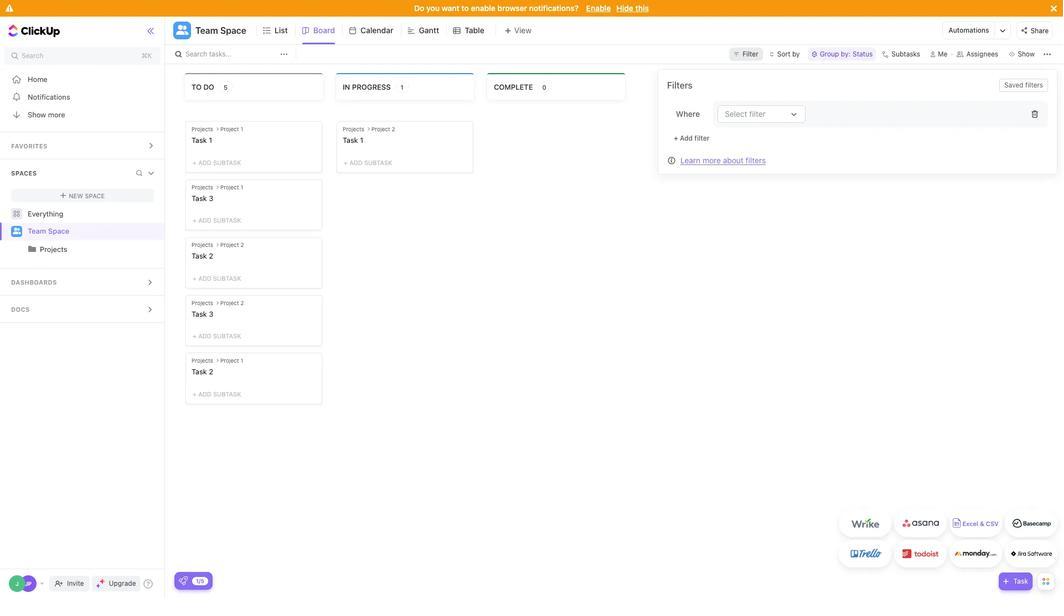 Task type: vqa. For each thing, say whether or not it's contained in the screenshot.
Dashboards
yes



Task type: describe. For each thing, give the bounding box(es) containing it.
in progress
[[343, 82, 391, 91]]

+ add subtask down task 1
[[344, 159, 392, 166]]

select filter
[[725, 109, 766, 119]]

project 1 for ‎task 1
[[220, 126, 243, 132]]

1 projects link from the left
[[1, 240, 155, 258]]

calendar
[[361, 25, 394, 35]]

about
[[723, 155, 744, 165]]

+ add subtask up task 2
[[193, 217, 241, 224]]

‎task for ‎task 2
[[192, 367, 207, 376]]

new space
[[69, 192, 105, 199]]

add down task 2
[[198, 275, 211, 282]]

favorites
[[11, 142, 47, 150]]

select filter button
[[718, 105, 806, 123]]

0 horizontal spatial filters
[[667, 80, 693, 90]]

add down ‎task 1
[[198, 159, 211, 166]]

2 horizontal spatial filters
[[1026, 81, 1044, 89]]

docs
[[11, 306, 30, 313]]

enable
[[586, 3, 611, 13]]

team space link
[[28, 223, 155, 240]]

add down ‎task 2
[[198, 390, 211, 398]]

+ down task 2
[[193, 275, 197, 282]]

projects up task 2
[[192, 242, 213, 248]]

1 horizontal spatial space
[[85, 192, 105, 199]]

+ down where
[[674, 134, 678, 142]]

me button
[[926, 48, 952, 61]]

me
[[938, 50, 948, 58]]

board
[[313, 25, 335, 35]]

learn more about filters link
[[681, 155, 766, 165]]

filter inside dropdown button
[[750, 109, 766, 119]]

add up learn
[[680, 134, 693, 142]]

filter button
[[730, 48, 763, 61]]

show more
[[28, 110, 65, 119]]

automations button
[[943, 22, 995, 39]]

projects down ‎task 1
[[192, 184, 213, 190]]

onboarding checklist button image
[[179, 577, 188, 585]]

search tasks...
[[186, 50, 232, 58]]

saved
[[1005, 81, 1024, 89]]

‎task 1
[[192, 136, 212, 145]]

more for show
[[48, 110, 65, 119]]

table
[[465, 25, 485, 35]]

do you want to enable browser notifications? enable hide this
[[414, 3, 649, 13]]

notifications?
[[529, 3, 579, 13]]

csv
[[986, 520, 999, 528]]

+ up task 2
[[193, 217, 197, 224]]

hide
[[617, 3, 634, 13]]

to do
[[192, 82, 214, 91]]

1 horizontal spatial to
[[462, 3, 469, 13]]

favorites button
[[0, 132, 165, 159]]

enable
[[471, 3, 496, 13]]

home
[[28, 74, 48, 83]]

do
[[204, 82, 214, 91]]

project 1 for ‎task 2
[[220, 357, 243, 364]]

3 for project 2
[[209, 310, 213, 318]]

2 for 2
[[241, 242, 244, 248]]

2 for 3
[[241, 300, 244, 306]]

gantt
[[419, 25, 439, 35]]

+ down ‎task 1
[[193, 159, 197, 166]]

space for team space "button"
[[220, 25, 246, 35]]

everything link
[[0, 205, 165, 223]]

calendar link
[[361, 17, 398, 44]]

+ add subtask down ‎task 2
[[193, 390, 241, 398]]

learn
[[681, 155, 701, 165]]

search for search
[[22, 52, 43, 60]]

tasks...
[[209, 50, 232, 58]]

0 horizontal spatial filter
[[695, 134, 710, 142]]

upgrade
[[109, 579, 136, 588]]

invite
[[67, 579, 84, 588]]

list
[[275, 25, 288, 35]]

project 1 for task 3
[[220, 184, 243, 190]]

share
[[1031, 26, 1049, 35]]

task 2
[[192, 252, 213, 260]]

you
[[427, 3, 440, 13]]

projects up task 1
[[343, 126, 364, 132]]

where
[[676, 109, 700, 119]]



Task type: locate. For each thing, give the bounding box(es) containing it.
1 project 1 from the top
[[220, 126, 243, 132]]

1 ‎task from the top
[[192, 136, 207, 145]]

1
[[401, 83, 404, 91], [241, 126, 243, 132], [209, 136, 212, 145], [360, 136, 363, 145], [241, 184, 243, 190], [241, 357, 243, 364]]

Search tasks... text field
[[186, 47, 278, 62]]

project
[[220, 126, 239, 132], [372, 126, 390, 132], [220, 184, 239, 190], [220, 242, 239, 248], [220, 300, 239, 306], [220, 357, 239, 364]]

2 task 3 from the top
[[192, 310, 213, 318]]

notifications link
[[0, 88, 165, 106]]

1 vertical spatial more
[[703, 155, 721, 165]]

0 vertical spatial more
[[48, 110, 65, 119]]

3 for project 1
[[209, 194, 213, 203]]

user group image
[[12, 228, 21, 234]]

project 2 for task 2
[[220, 242, 244, 248]]

more for learn
[[703, 155, 721, 165]]

1 vertical spatial task 3
[[192, 310, 213, 318]]

team for 'team space' link at left
[[28, 227, 46, 236]]

&
[[980, 520, 985, 528]]

0 vertical spatial to
[[462, 3, 469, 13]]

projects link
[[1, 240, 155, 258], [40, 240, 155, 258]]

filter right select
[[750, 109, 766, 119]]

progress
[[352, 82, 391, 91]]

2 ‎task from the top
[[192, 367, 207, 376]]

0
[[542, 83, 546, 91]]

team space inside "button"
[[196, 25, 246, 35]]

add up ‎task 2
[[198, 333, 211, 340]]

2 project 1 from the top
[[220, 184, 243, 190]]

task 3 for project 2
[[192, 310, 213, 318]]

saved filters
[[1005, 81, 1044, 89]]

+ up ‎task 2
[[193, 333, 197, 340]]

projects up ‎task 2
[[192, 357, 213, 364]]

task 3
[[192, 194, 213, 203], [192, 310, 213, 318]]

subtask
[[213, 159, 241, 166], [364, 159, 392, 166], [213, 217, 241, 224], [213, 275, 241, 282], [213, 333, 241, 340], [213, 390, 241, 398]]

project 2 for task 3
[[220, 300, 244, 306]]

space for 'team space' link at left
[[48, 227, 69, 236]]

1 horizontal spatial more
[[703, 155, 721, 165]]

0 horizontal spatial search
[[22, 52, 43, 60]]

to
[[462, 3, 469, 13], [192, 82, 202, 91]]

space inside "button"
[[220, 25, 246, 35]]

filters
[[667, 80, 693, 90], [1026, 81, 1044, 89], [746, 155, 766, 165]]

+ add subtask down task 2
[[193, 275, 241, 282]]

filter
[[743, 50, 759, 58]]

add up task 2
[[198, 217, 211, 224]]

onboarding checklist button element
[[179, 577, 188, 585]]

1 horizontal spatial team space
[[196, 25, 246, 35]]

team space button
[[191, 18, 246, 43]]

task
[[343, 136, 358, 145], [192, 194, 207, 203], [192, 252, 207, 260], [192, 310, 207, 318], [1014, 577, 1029, 585]]

team space for 'team space' link at left
[[28, 227, 69, 236]]

search
[[186, 50, 207, 58], [22, 52, 43, 60]]

do
[[414, 3, 425, 13]]

team inside "button"
[[196, 25, 218, 35]]

+
[[674, 134, 678, 142], [193, 159, 197, 166], [344, 159, 348, 166], [193, 217, 197, 224], [193, 275, 197, 282], [193, 333, 197, 340], [193, 390, 197, 398]]

gantt link
[[419, 17, 444, 44]]

1 vertical spatial team space
[[28, 227, 69, 236]]

browser
[[498, 3, 527, 13]]

team space inside sidebar "navigation"
[[28, 227, 69, 236]]

to right want
[[462, 3, 469, 13]]

projects
[[192, 126, 213, 132], [343, 126, 364, 132], [192, 184, 213, 190], [192, 242, 213, 248], [40, 245, 67, 254], [192, 300, 213, 306], [192, 357, 213, 364]]

1 horizontal spatial filters
[[746, 155, 766, 165]]

excel
[[963, 520, 979, 528]]

1/5
[[196, 577, 204, 584]]

0 horizontal spatial space
[[48, 227, 69, 236]]

more down notifications
[[48, 110, 65, 119]]

0 vertical spatial project 1
[[220, 126, 243, 132]]

0 vertical spatial space
[[220, 25, 246, 35]]

+ down task 1
[[344, 159, 348, 166]]

projects down task 2
[[192, 300, 213, 306]]

task 3 for project 1
[[192, 194, 213, 203]]

team space for team space "button"
[[196, 25, 246, 35]]

share button
[[1017, 22, 1054, 39]]

0 horizontal spatial to
[[192, 82, 202, 91]]

1 vertical spatial filter
[[695, 134, 710, 142]]

+ down ‎task 2
[[193, 390, 197, 398]]

everything
[[28, 209, 63, 218]]

0 vertical spatial filter
[[750, 109, 766, 119]]

this
[[636, 3, 649, 13]]

assignees button
[[952, 48, 1004, 61]]

⌘k
[[142, 52, 152, 60]]

projects up ‎task 1
[[192, 126, 213, 132]]

0 vertical spatial task 3
[[192, 194, 213, 203]]

space
[[220, 25, 246, 35], [85, 192, 105, 199], [48, 227, 69, 236]]

‎task 2
[[192, 367, 213, 376]]

filter up learn
[[695, 134, 710, 142]]

table link
[[465, 17, 489, 44]]

search left tasks...
[[186, 50, 207, 58]]

space right new
[[85, 192, 105, 199]]

team space up tasks...
[[196, 25, 246, 35]]

board link
[[313, 17, 340, 44]]

sidebar navigation
[[0, 17, 165, 598]]

team space
[[196, 25, 246, 35], [28, 227, 69, 236]]

dashboards
[[11, 279, 57, 286]]

show
[[28, 110, 46, 119]]

+ add subtask up ‎task 2
[[193, 333, 241, 340]]

1 horizontal spatial team
[[196, 25, 218, 35]]

projects inside sidebar "navigation"
[[40, 245, 67, 254]]

1 vertical spatial project 1
[[220, 184, 243, 190]]

2 horizontal spatial space
[[220, 25, 246, 35]]

team inside sidebar "navigation"
[[28, 227, 46, 236]]

1 vertical spatial ‎task
[[192, 367, 207, 376]]

1 3 from the top
[[209, 194, 213, 203]]

more inside sidebar "navigation"
[[48, 110, 65, 119]]

1 horizontal spatial filter
[[750, 109, 766, 119]]

excel & csv
[[963, 520, 999, 528]]

projects down everything
[[40, 245, 67, 254]]

excel & csv link
[[950, 510, 1003, 537]]

assignees
[[967, 50, 999, 58]]

space up the search tasks... text box
[[220, 25, 246, 35]]

select
[[725, 109, 748, 119]]

home link
[[0, 70, 165, 88]]

1 vertical spatial project 2
[[220, 242, 244, 248]]

2 projects link from the left
[[40, 240, 155, 258]]

‎task for ‎task 1
[[192, 136, 207, 145]]

‎task
[[192, 136, 207, 145], [192, 367, 207, 376]]

0 vertical spatial team
[[196, 25, 218, 35]]

want
[[442, 3, 460, 13]]

upgrade link
[[92, 576, 140, 592]]

1 vertical spatial team
[[28, 227, 46, 236]]

1 horizontal spatial search
[[186, 50, 207, 58]]

complete
[[494, 82, 533, 91]]

3 project 1 from the top
[[220, 357, 243, 364]]

2 3 from the top
[[209, 310, 213, 318]]

filters right the 'saved'
[[1026, 81, 1044, 89]]

1 task 3 from the top
[[192, 194, 213, 203]]

0 vertical spatial 3
[[209, 194, 213, 203]]

task 1
[[343, 136, 363, 145]]

0 horizontal spatial more
[[48, 110, 65, 119]]

2 for 1
[[392, 126, 395, 132]]

learn more about filters
[[681, 155, 766, 165]]

project 2
[[372, 126, 395, 132], [220, 242, 244, 248], [220, 300, 244, 306]]

5
[[224, 83, 228, 91]]

project 1
[[220, 126, 243, 132], [220, 184, 243, 190], [220, 357, 243, 364]]

filters right about on the top of the page
[[746, 155, 766, 165]]

team for team space "button"
[[196, 25, 218, 35]]

team
[[196, 25, 218, 35], [28, 227, 46, 236]]

2
[[392, 126, 395, 132], [241, 242, 244, 248], [209, 252, 213, 260], [241, 300, 244, 306], [209, 367, 213, 376]]

space down everything
[[48, 227, 69, 236]]

1 vertical spatial to
[[192, 82, 202, 91]]

+ add subtask down ‎task 1
[[193, 159, 241, 166]]

team space down everything
[[28, 227, 69, 236]]

search for search tasks...
[[186, 50, 207, 58]]

list link
[[275, 17, 292, 44]]

filters up where
[[667, 80, 693, 90]]

2 vertical spatial space
[[48, 227, 69, 236]]

team up search tasks...
[[196, 25, 218, 35]]

new
[[69, 192, 83, 199]]

0 horizontal spatial team
[[28, 227, 46, 236]]

team down everything
[[28, 227, 46, 236]]

more
[[48, 110, 65, 119], [703, 155, 721, 165]]

project 2 for task 1
[[372, 126, 395, 132]]

add
[[680, 134, 693, 142], [198, 159, 211, 166], [350, 159, 363, 166], [198, 217, 211, 224], [198, 275, 211, 282], [198, 333, 211, 340], [198, 390, 211, 398]]

0 vertical spatial ‎task
[[192, 136, 207, 145]]

0 vertical spatial team space
[[196, 25, 246, 35]]

1 vertical spatial 3
[[209, 310, 213, 318]]

0 vertical spatial project 2
[[372, 126, 395, 132]]

0 horizontal spatial team space
[[28, 227, 69, 236]]

+ add subtask
[[193, 159, 241, 166], [344, 159, 392, 166], [193, 217, 241, 224], [193, 275, 241, 282], [193, 333, 241, 340], [193, 390, 241, 398]]

search up the home in the left of the page
[[22, 52, 43, 60]]

notifications
[[28, 92, 70, 101]]

automations
[[949, 26, 989, 34]]

filter
[[750, 109, 766, 119], [695, 134, 710, 142]]

2 vertical spatial project 1
[[220, 357, 243, 364]]

more right learn
[[703, 155, 721, 165]]

to left do
[[192, 82, 202, 91]]

+ add filter
[[674, 134, 710, 142]]

2 vertical spatial project 2
[[220, 300, 244, 306]]

3
[[209, 194, 213, 203], [209, 310, 213, 318]]

in
[[343, 82, 350, 91]]

search inside sidebar "navigation"
[[22, 52, 43, 60]]

add down task 1
[[350, 159, 363, 166]]

1 vertical spatial space
[[85, 192, 105, 199]]



